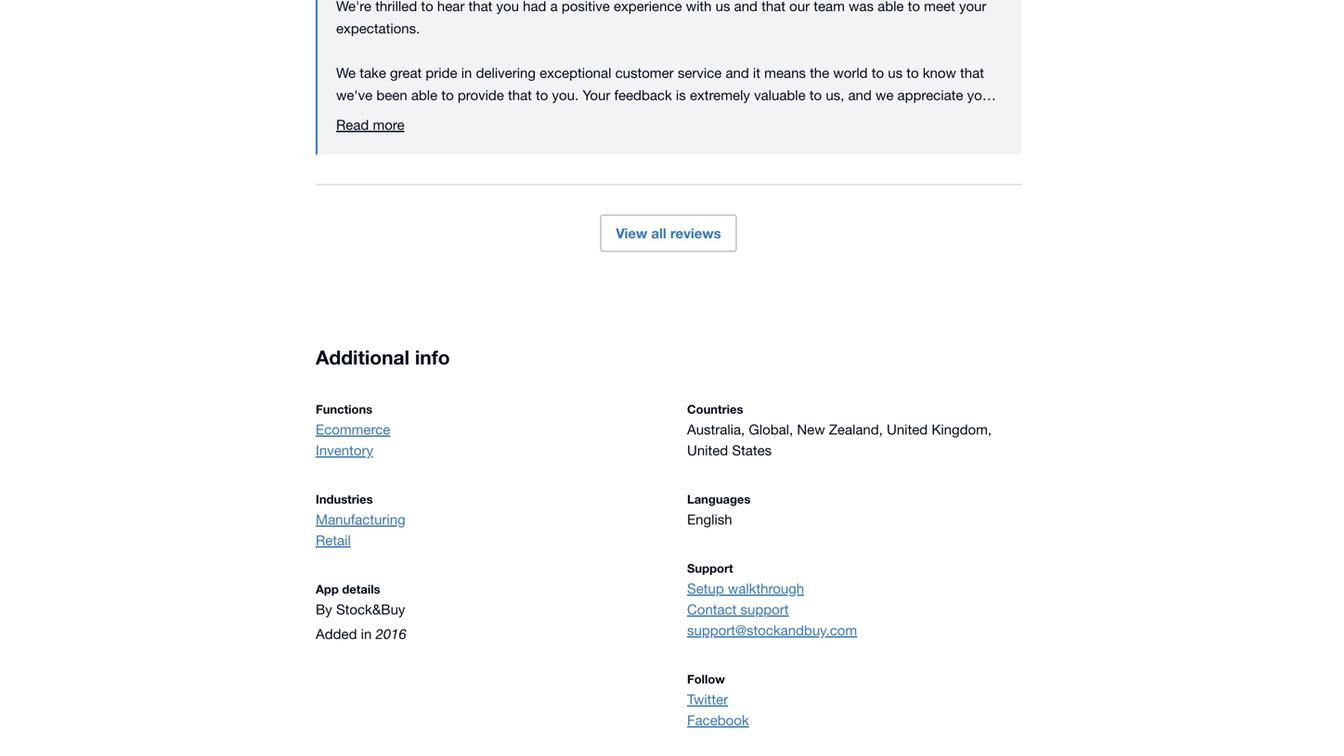Task type: locate. For each thing, give the bounding box(es) containing it.
to up "we"
[[872, 65, 884, 81]]

united
[[887, 422, 928, 438], [687, 442, 728, 459]]

0 vertical spatial in
[[461, 65, 472, 81]]

1 horizontal spatial united
[[887, 422, 928, 438]]

1 horizontal spatial us
[[888, 65, 903, 81]]

inventory link
[[316, 440, 650, 461]]

zealand,
[[829, 422, 883, 438]]

twitter
[[687, 692, 728, 708]]

in
[[461, 65, 472, 81], [361, 626, 372, 643]]

setup walkthrough link
[[687, 578, 1021, 599]]

us up "we"
[[888, 65, 903, 81]]

0 vertical spatial us
[[716, 0, 730, 14]]

english
[[687, 512, 732, 528]]

able
[[878, 0, 904, 14], [411, 87, 438, 103]]

world
[[833, 65, 868, 81]]

that left our
[[762, 0, 786, 14]]

that
[[468, 0, 492, 14], [762, 0, 786, 14], [960, 65, 984, 81], [508, 87, 532, 103]]

1 vertical spatial able
[[411, 87, 438, 103]]

united right zealand,
[[887, 422, 928, 438]]

expectations.
[[336, 20, 420, 36]]

us right with
[[716, 0, 730, 14]]

kind
[[336, 109, 362, 125]]

0 vertical spatial your
[[959, 0, 986, 14]]

positive
[[562, 0, 610, 14]]

0 horizontal spatial in
[[361, 626, 372, 643]]

able down pride
[[411, 87, 438, 103]]

to left us,
[[810, 87, 822, 103]]

1 vertical spatial us
[[888, 65, 903, 81]]

us,
[[826, 87, 844, 103]]

and down world
[[848, 87, 872, 103]]

additional
[[316, 346, 410, 369]]

that down the delivering
[[508, 87, 532, 103]]

1 horizontal spatial in
[[461, 65, 472, 81]]

to
[[421, 0, 433, 14], [908, 0, 920, 14], [872, 65, 884, 81], [906, 65, 919, 81], [441, 87, 454, 103], [536, 87, 548, 103], [810, 87, 822, 103]]

more
[[373, 117, 405, 133]]

states
[[732, 442, 772, 459]]

to left the know
[[906, 65, 919, 81]]

0 vertical spatial and
[[734, 0, 758, 14]]

details
[[342, 583, 380, 597]]

inventory
[[316, 442, 373, 459]]

and
[[734, 0, 758, 14], [726, 65, 749, 81], [848, 87, 872, 103]]

had
[[523, 0, 546, 14]]

was
[[849, 0, 874, 14]]

support setup walkthrough contact support support@stockandbuy.com
[[687, 562, 857, 639]]

we
[[336, 65, 356, 81]]

read more button
[[336, 114, 405, 136]]

countries australia, global, new zealand, united kingdom, united states
[[687, 402, 992, 459]]

valuable
[[754, 87, 806, 103]]

1 vertical spatial and
[[726, 65, 749, 81]]

in right pride
[[461, 65, 472, 81]]

ecommerce
[[316, 422, 390, 438]]

and right with
[[734, 0, 758, 14]]

our
[[789, 0, 810, 14]]

your right "meet"
[[959, 0, 986, 14]]

functions ecommerce inventory
[[316, 402, 390, 459]]

know
[[923, 65, 956, 81]]

walkthrough
[[728, 581, 804, 597]]

feedback
[[614, 87, 672, 103]]

setup
[[687, 581, 724, 597]]

0 vertical spatial able
[[878, 0, 904, 14]]

to down pride
[[441, 87, 454, 103]]

means
[[764, 65, 806, 81]]

hear
[[437, 0, 465, 14]]

it
[[753, 65, 760, 81]]

we're thrilled to hear that you had a positive experience with us and that our team was able to meet your expectations. we take great pride in delivering exceptional customer service and it means the world to us to know that we've been able to provide that to you. your feedback is extremely valuable to us, and we appreciate your kind words. read more
[[336, 0, 998, 133]]

extremely
[[690, 87, 750, 103]]

ecommerce link
[[316, 419, 650, 440]]

exceptional
[[540, 65, 611, 81]]

able right was
[[878, 0, 904, 14]]

by
[[316, 602, 332, 618]]

words.
[[366, 109, 408, 125]]

your
[[959, 0, 986, 14], [967, 87, 994, 103]]

retail link
[[316, 530, 650, 551]]

global,
[[749, 422, 793, 438]]

united down "australia,"
[[687, 442, 728, 459]]

and left it
[[726, 65, 749, 81]]

1 vertical spatial in
[[361, 626, 372, 643]]

pride
[[426, 65, 457, 81]]

0 vertical spatial united
[[887, 422, 928, 438]]

take
[[360, 65, 386, 81]]

us
[[716, 0, 730, 14], [888, 65, 903, 81]]

experience
[[614, 0, 682, 14]]

to left 'hear' in the top of the page
[[421, 0, 433, 14]]

your right appreciate
[[967, 87, 994, 103]]

in left 2016
[[361, 626, 372, 643]]

great
[[390, 65, 422, 81]]

manufacturing
[[316, 512, 405, 528]]

0 horizontal spatial able
[[411, 87, 438, 103]]

provide
[[458, 87, 504, 103]]

you.
[[552, 87, 579, 103]]

industries manufacturing retail
[[316, 493, 405, 549]]

australia,
[[687, 422, 745, 438]]

reviews
[[670, 225, 721, 242]]

1 vertical spatial united
[[687, 442, 728, 459]]



Task type: describe. For each thing, give the bounding box(es) containing it.
countries
[[687, 402, 743, 417]]

to left "meet"
[[908, 0, 920, 14]]

facebook link
[[687, 710, 1021, 731]]

been
[[376, 87, 407, 103]]

service
[[678, 65, 722, 81]]

kingdom,
[[932, 422, 992, 438]]

1 horizontal spatial able
[[878, 0, 904, 14]]

2016
[[376, 626, 407, 643]]

view all reviews
[[616, 225, 721, 242]]

customer
[[615, 65, 674, 81]]

follow
[[687, 673, 725, 687]]

that left you
[[468, 0, 492, 14]]

support
[[741, 602, 789, 618]]

support@stockandbuy.com link
[[687, 620, 1021, 641]]

view
[[616, 225, 647, 242]]

we've
[[336, 87, 372, 103]]

retail
[[316, 532, 351, 549]]

facebook
[[687, 713, 749, 729]]

app details by stock&buy added in 2016
[[316, 583, 407, 643]]

functions
[[316, 402, 372, 417]]

contact support link
[[687, 599, 1021, 620]]

0 horizontal spatial us
[[716, 0, 730, 14]]

added
[[316, 626, 357, 643]]

your
[[583, 87, 610, 103]]

stock&buy
[[336, 602, 405, 618]]

you
[[496, 0, 519, 14]]

thrilled
[[375, 0, 417, 14]]

languages
[[687, 493, 751, 507]]

read
[[336, 117, 369, 133]]

manufacturing link
[[316, 509, 650, 530]]

1 vertical spatial your
[[967, 87, 994, 103]]

languages english
[[687, 493, 751, 528]]

delivering
[[476, 65, 536, 81]]

support@stockandbuy.com
[[687, 623, 857, 639]]

view all reviews link
[[600, 215, 737, 252]]

additional info
[[316, 346, 450, 369]]

to left you. on the left top of the page
[[536, 87, 548, 103]]

that right the know
[[960, 65, 984, 81]]

is
[[676, 87, 686, 103]]

with
[[686, 0, 712, 14]]

follow twitter facebook
[[687, 673, 749, 729]]

industries
[[316, 493, 373, 507]]

0 horizontal spatial united
[[687, 442, 728, 459]]

a
[[550, 0, 558, 14]]

new
[[797, 422, 825, 438]]

the
[[810, 65, 829, 81]]

app
[[316, 583, 339, 597]]

appreciate
[[897, 87, 963, 103]]

we
[[876, 87, 894, 103]]

twitter link
[[687, 689, 1021, 710]]

contact
[[687, 602, 737, 618]]

2 vertical spatial and
[[848, 87, 872, 103]]

all
[[651, 225, 666, 242]]

support
[[687, 562, 733, 576]]

info
[[415, 346, 450, 369]]

in inside we're thrilled to hear that you had a positive experience with us and that our team was able to meet your expectations. we take great pride in delivering exceptional customer service and it means the world to us to know that we've been able to provide that to you. your feedback is extremely valuable to us, and we appreciate your kind words. read more
[[461, 65, 472, 81]]

team
[[814, 0, 845, 14]]

we're
[[336, 0, 371, 14]]

in inside app details by stock&buy added in 2016
[[361, 626, 372, 643]]

meet
[[924, 0, 955, 14]]



Task type: vqa. For each thing, say whether or not it's contained in the screenshot.
MENU containing Home
no



